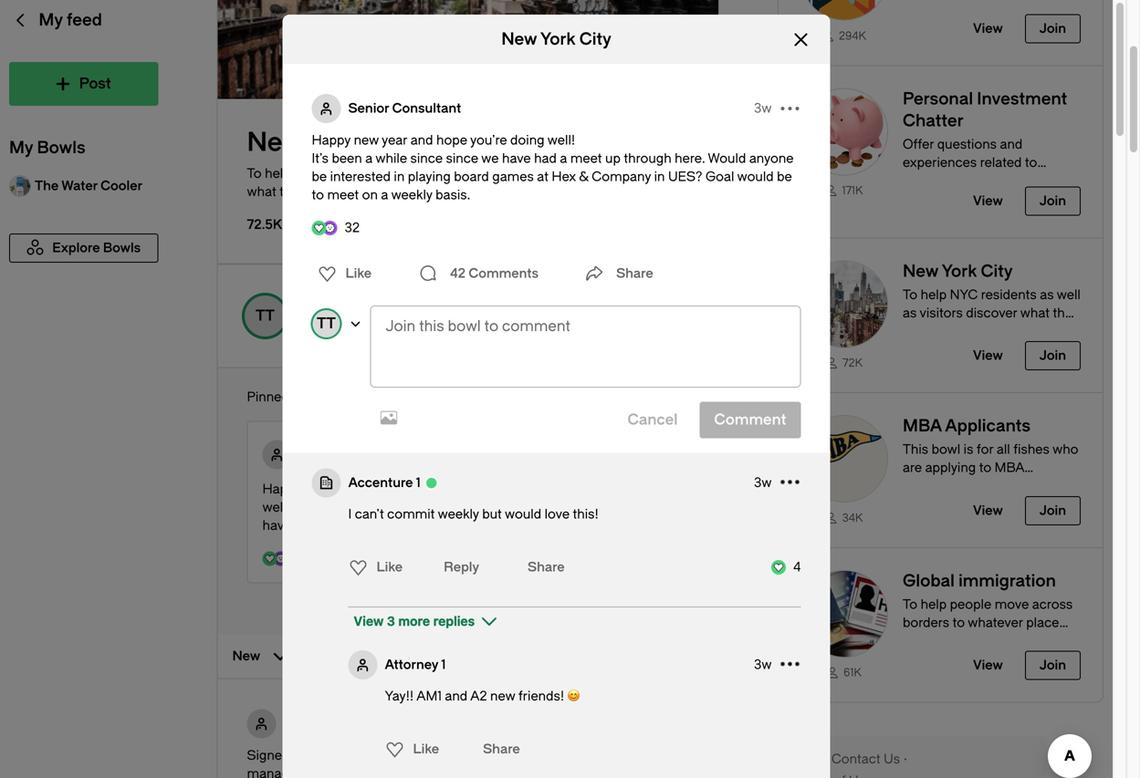 Task type: describe. For each thing, give the bounding box(es) containing it.
72.5k
[[247, 217, 282, 232]]

view
[[354, 614, 384, 629]]

i can't commit weekly but would love this!
[[348, 507, 599, 522]]

help
[[265, 166, 291, 181]]

171k button
[[779, 66, 1103, 238]]

well!
[[548, 133, 575, 148]]

171k link
[[801, 183, 889, 198]]

attorney 1 button
[[385, 656, 446, 675]]

4
[[794, 560, 801, 575]]

would inside happy new year and hope you're doing well! it's been a while since since we have had a meet up through here. would anyone be interested in playing board games at hex & company in ues? goal would be to meet on a weekly basis.
[[737, 169, 774, 184]]

contact
[[832, 752, 881, 768]]

members
[[285, 217, 344, 232]]

literally
[[332, 767, 374, 779]]

would
[[708, 151, 746, 166]]

a up interested
[[365, 151, 373, 166]]

34k
[[842, 512, 863, 525]]

2 in from the left
[[654, 169, 665, 184]]

replies
[[433, 614, 475, 629]]

42 comments button
[[414, 256, 543, 292]]

34k button
[[779, 394, 1103, 548]]

and inside happy new year and hope you're doing well! it's been a while since since we have had a meet up through here. would anyone be interested in playing board games at hex & company in ues? goal would be to meet on a weekly basis.
[[411, 133, 433, 148]]

commit
[[387, 507, 435, 522]]

accenture
[[348, 476, 413, 491]]

you
[[480, 749, 502, 764]]

2 vertical spatial toogle identity image
[[247, 710, 276, 739]]

signed a lease recently… psa for all of you looking at moving … solil management literally the most inefficient property management i've eve
[[247, 749, 687, 779]]

1 horizontal spatial new
[[490, 689, 515, 705]]

72k link
[[801, 355, 889, 371]]

this!
[[573, 507, 599, 522]]

reply
[[444, 560, 479, 575]]

recently…
[[339, 749, 396, 764]]

61k button
[[779, 549, 1103, 703]]

board
[[454, 169, 489, 184]]

discover
[[491, 166, 543, 181]]

inefficient
[[435, 767, 495, 779]]

basis.
[[436, 188, 471, 203]]

0 vertical spatial rections list menu
[[307, 259, 377, 289]]

comments
[[469, 266, 539, 281]]

t t
[[317, 315, 336, 332]]

reply button
[[439, 553, 484, 583]]

while
[[376, 151, 407, 166]]

a inside signed a lease recently… psa for all of you looking at moving … solil management literally the most inefficient property management i've eve
[[293, 749, 300, 764]]

61k
[[844, 667, 862, 680]]

😊
[[568, 689, 580, 705]]

weekly inside happy new year and hope you're doing well! it's been a while since since we have had a meet up through here. would anyone be interested in playing board games at hex & company in ues? goal would be to meet on a weekly basis.
[[391, 188, 433, 203]]

1 vertical spatial meet
[[327, 188, 359, 203]]

we
[[482, 151, 499, 166]]

solil
[[629, 749, 656, 764]]

a right on at the left
[[381, 188, 388, 203]]

0 vertical spatial share button
[[580, 256, 654, 292]]

like for reply
[[377, 560, 403, 575]]

share button
[[521, 558, 565, 578]]

like for share
[[413, 742, 439, 757]]

interested
[[330, 169, 391, 184]]

72.5k members
[[247, 217, 344, 232]]

1 horizontal spatial weekly
[[438, 507, 479, 522]]

york for new york city to help nyc residents as well as visitors discover what the world's most popular city has to offer!
[[308, 127, 363, 158]]

new inside happy new year and hope you're doing well! it's been a while since since we have had a meet up through here. would anyone be interested in playing board games at hex & company in ues? goal would be to meet on a weekly basis.
[[354, 133, 379, 148]]

toogle identity image for senior
[[312, 94, 341, 123]]

0 vertical spatial share
[[616, 266, 654, 281]]

attorney
[[385, 658, 438, 673]]

us
[[884, 752, 900, 768]]

1 3w from the top
[[754, 101, 772, 116]]

1 horizontal spatial meet
[[571, 151, 602, 166]]

to
[[247, 166, 262, 181]]

2 be from the left
[[777, 169, 792, 184]]

1 horizontal spatial and
[[445, 689, 468, 705]]

been
[[332, 151, 362, 166]]

consultant
[[392, 101, 461, 116]]

a right had
[[560, 151, 567, 166]]

offer!
[[497, 184, 530, 200]]

1 management from the left
[[247, 767, 329, 779]]

new for new york city
[[502, 30, 537, 49]]

residents
[[325, 166, 381, 181]]

am1
[[417, 689, 442, 705]]

love
[[545, 507, 570, 522]]

most inside signed a lease recently… psa for all of you looking at moving … solil management literally the most inefficient property management i've eve
[[400, 767, 432, 779]]

of
[[465, 749, 477, 764]]

1 vertical spatial would
[[505, 507, 542, 522]]

the inside signed a lease recently… psa for all of you looking at moving … solil management literally the most inefficient property management i've eve
[[377, 767, 397, 779]]

hope
[[436, 133, 467, 148]]

york for new york city
[[540, 30, 576, 49]]

pinned
[[247, 390, 289, 405]]

help
[[793, 752, 821, 768]]

city for new york city
[[580, 30, 612, 49]]

new for new york city to help nyc residents as well as visitors discover what the world's most popular city has to offer!
[[247, 127, 302, 158]]

for
[[428, 749, 445, 764]]

1 since from the left
[[411, 151, 443, 166]]

playing
[[408, 169, 451, 184]]

close image
[[795, 33, 808, 46]]

the inside new york city to help nyc residents as well as visitors discover what the world's most popular city has to offer!
[[280, 184, 299, 200]]

can't
[[355, 507, 384, 522]]

to inside happy new year and hope you're doing well! it's been a while since since we have had a meet up through here. would anyone be interested in playing board games at hex & company in ues? goal would be to meet on a weekly basis.
[[312, 188, 324, 203]]

senior consultant
[[348, 101, 461, 116]]

attorney 1
[[385, 658, 446, 673]]



Task type: locate. For each thing, give the bounding box(es) containing it.
at inside happy new year and hope you're doing well! it's been a while since since we have had a meet up through here. would anyone be interested in playing board games at hex & company in ues? goal would be to meet on a weekly basis.
[[537, 169, 549, 184]]

2 as from the left
[[428, 166, 442, 181]]

be down it's
[[312, 169, 327, 184]]

to right has
[[481, 184, 494, 200]]

company
[[592, 169, 651, 184]]

294k
[[839, 29, 867, 42]]

would right but
[[505, 507, 542, 522]]

1 t from the left
[[317, 315, 326, 332]]

most down residents
[[348, 184, 380, 200]]

and right year
[[411, 133, 433, 148]]

1 vertical spatial share button
[[476, 740, 520, 760]]

0 horizontal spatial as
[[384, 166, 398, 181]]

0 horizontal spatial new
[[354, 133, 379, 148]]

1 horizontal spatial 1
[[441, 658, 446, 673]]

doing
[[510, 133, 545, 148]]

i
[[348, 507, 352, 522]]

0 vertical spatial 1
[[416, 476, 421, 491]]

1 as from the left
[[384, 166, 398, 181]]

2 horizontal spatial like
[[413, 742, 439, 757]]

0 horizontal spatial in
[[394, 169, 405, 184]]

2 vertical spatial share
[[483, 742, 520, 757]]

0 vertical spatial 3w
[[754, 101, 772, 116]]

meet down residents
[[327, 188, 359, 203]]

and left "a2"
[[445, 689, 468, 705]]

1 horizontal spatial new
[[502, 30, 537, 49]]

0 horizontal spatial share button
[[476, 740, 520, 760]]

1 vertical spatial most
[[400, 767, 432, 779]]

32
[[345, 221, 360, 236]]

here.
[[675, 151, 705, 166]]

3 3w from the top
[[754, 658, 772, 673]]

1 vertical spatial and
[[445, 689, 468, 705]]

171k
[[842, 184, 863, 197]]

looking
[[506, 749, 550, 764]]

toogle identity image up the signed on the left
[[247, 710, 276, 739]]

72k button
[[779, 239, 1103, 393]]

in down through
[[654, 169, 665, 184]]

1 horizontal spatial to
[[481, 184, 494, 200]]

1 horizontal spatial as
[[428, 166, 442, 181]]

0 vertical spatial and
[[411, 133, 433, 148]]

3w
[[754, 101, 772, 116], [754, 476, 772, 491], [754, 658, 772, 673]]

1 horizontal spatial toogle identity image
[[312, 94, 341, 123]]

0 vertical spatial weekly
[[391, 188, 433, 203]]

0 horizontal spatial share
[[483, 742, 520, 757]]

hex
[[552, 169, 576, 184]]

1 be from the left
[[312, 169, 327, 184]]

72k
[[843, 357, 863, 370]]

0 horizontal spatial be
[[312, 169, 327, 184]]

1 right 'attorney'
[[441, 658, 446, 673]]

new york city to help nyc residents as well as visitors discover what the world's most popular city has to offer!
[[247, 127, 543, 200]]

visitors
[[445, 166, 488, 181]]

61k link
[[801, 665, 889, 681]]

1 horizontal spatial would
[[737, 169, 774, 184]]

as left well at the left
[[384, 166, 398, 181]]

a2
[[470, 689, 487, 705]]

1 up commit
[[416, 476, 421, 491]]

1 vertical spatial rections list menu
[[344, 550, 403, 586]]

york inside new york city to help nyc residents as well as visitors discover what the world's most popular city has to offer!
[[308, 127, 363, 158]]

0 horizontal spatial to
[[312, 188, 324, 203]]

management down moving
[[552, 767, 634, 779]]

at right looking
[[553, 749, 565, 764]]

rections list menu
[[307, 259, 377, 289], [344, 550, 403, 586], [380, 732, 439, 768]]

all
[[448, 749, 462, 764]]

games
[[492, 169, 534, 184]]

at down had
[[537, 169, 549, 184]]

0 horizontal spatial meet
[[327, 188, 359, 203]]

0 horizontal spatial the
[[280, 184, 299, 200]]

rections list menu down 32
[[307, 259, 377, 289]]

like down 32
[[346, 266, 372, 281]]

34k link
[[801, 510, 889, 526]]

&
[[579, 169, 589, 184]]

like left the all
[[413, 742, 439, 757]]

1 vertical spatial like
[[377, 560, 403, 575]]

1 horizontal spatial be
[[777, 169, 792, 184]]

nyc
[[294, 166, 322, 181]]

1 horizontal spatial most
[[400, 767, 432, 779]]

the down recently…
[[377, 767, 397, 779]]

lease
[[303, 749, 336, 764]]

294k link
[[801, 28, 889, 43]]

yay!! am1 and a2 new friends! 😊
[[385, 689, 580, 705]]

0 horizontal spatial would
[[505, 507, 542, 522]]

world's
[[302, 184, 345, 200]]

accenture 1 button
[[348, 474, 421, 492]]

1 vertical spatial the
[[377, 767, 397, 779]]

2 t from the left
[[326, 315, 336, 332]]

0 vertical spatial like
[[346, 266, 372, 281]]

0 vertical spatial would
[[737, 169, 774, 184]]

have
[[502, 151, 531, 166]]

happy
[[312, 133, 351, 148]]

toogle identity image
[[312, 94, 341, 123], [348, 651, 378, 680], [247, 710, 276, 739]]

new york city
[[502, 30, 612, 49]]

rections list menu for reply
[[344, 550, 403, 586]]

42
[[450, 266, 466, 281]]

up
[[605, 151, 621, 166]]

and
[[411, 133, 433, 148], [445, 689, 468, 705]]

on
[[362, 188, 378, 203]]

0 horizontal spatial toogle identity image
[[247, 710, 276, 739]]

weekly left but
[[438, 507, 479, 522]]

toogle identity image for attorney
[[348, 651, 378, 680]]

1 vertical spatial 3w
[[754, 476, 772, 491]]

1 for accenture 1
[[416, 476, 421, 491]]

0 horizontal spatial and
[[411, 133, 433, 148]]

1 in from the left
[[394, 169, 405, 184]]

view 3 more replies button
[[347, 608, 508, 636]]

goal
[[706, 169, 735, 184]]

t
[[317, 315, 326, 332], [326, 315, 336, 332]]

2 management from the left
[[552, 767, 634, 779]]

senior
[[348, 101, 389, 116]]

rections list menu left the all
[[380, 732, 439, 768]]

new right "a2"
[[490, 689, 515, 705]]

2 horizontal spatial share
[[616, 266, 654, 281]]

1 vertical spatial weekly
[[438, 507, 479, 522]]

1 horizontal spatial share
[[528, 560, 565, 575]]

happy new year and hope you're doing well! it's been a while since since we have had a meet up through here. would anyone be interested in playing board games at hex & company in ues? goal would be to meet on a weekly basis.
[[312, 133, 794, 203]]

2 vertical spatial like
[[413, 742, 439, 757]]

0 horizontal spatial management
[[247, 767, 329, 779]]

be down anyone
[[777, 169, 792, 184]]

1 horizontal spatial management
[[552, 767, 634, 779]]

anyone
[[750, 151, 794, 166]]

a left lease
[[293, 749, 300, 764]]

1 horizontal spatial like
[[377, 560, 403, 575]]

senior consultant button
[[348, 100, 461, 118]]

most
[[348, 184, 380, 200], [400, 767, 432, 779]]

0 vertical spatial meet
[[571, 151, 602, 166]]

new
[[502, 30, 537, 49], [247, 127, 302, 158]]

3w for i can't commit weekly but would love this!
[[754, 476, 772, 491]]

2 since from the left
[[446, 151, 479, 166]]

popular
[[383, 184, 429, 200]]

meet up the & on the top right
[[571, 151, 602, 166]]

york
[[540, 30, 576, 49], [308, 127, 363, 158]]

share inside dropdown button
[[528, 560, 565, 575]]

city inside new york city to help nyc residents as well as visitors discover what the world's most popular city has to offer!
[[369, 127, 418, 158]]

0 horizontal spatial since
[[411, 151, 443, 166]]

to inside new york city to help nyc residents as well as visitors discover what the world's most popular city has to offer!
[[481, 184, 494, 200]]

1 vertical spatial 1
[[441, 658, 446, 673]]

0 horizontal spatial city
[[369, 127, 418, 158]]

2 horizontal spatial toogle identity image
[[348, 651, 378, 680]]

as
[[384, 166, 398, 181], [428, 166, 442, 181]]

1 vertical spatial toogle identity image
[[348, 651, 378, 680]]

0 vertical spatial york
[[540, 30, 576, 49]]

0 horizontal spatial new
[[247, 127, 302, 158]]

toogle identity image up happy
[[312, 94, 341, 123]]

at inside signed a lease recently… psa for all of you looking at moving … solil management literally the most inefficient property management i've eve
[[553, 749, 565, 764]]

help / contact us link
[[793, 751, 911, 769]]

rections list menu down "can't" at the bottom left
[[344, 550, 403, 586]]

at
[[537, 169, 549, 184], [553, 749, 565, 764]]

1 horizontal spatial since
[[446, 151, 479, 166]]

like
[[346, 266, 372, 281], [377, 560, 403, 575], [413, 742, 439, 757]]

since up the board
[[446, 151, 479, 166]]

more actions image
[[776, 94, 805, 123]]

1 horizontal spatial the
[[377, 767, 397, 779]]

0 vertical spatial new
[[502, 30, 537, 49]]

the down help
[[280, 184, 299, 200]]

1 horizontal spatial share button
[[580, 256, 654, 292]]

city for new york city to help nyc residents as well as visitors discover what the world's most popular city has to offer!
[[369, 127, 418, 158]]

3w link
[[754, 100, 772, 118]]

0 horizontal spatial most
[[348, 184, 380, 200]]

1 vertical spatial at
[[553, 749, 565, 764]]

be
[[312, 169, 327, 184], [777, 169, 792, 184]]

2 3w from the top
[[754, 476, 772, 491]]

3w for yay!! am1 and a2 new friends! 😊
[[754, 658, 772, 673]]

0 horizontal spatial weekly
[[391, 188, 433, 203]]

the
[[280, 184, 299, 200], [377, 767, 397, 779]]

since up 'playing'
[[411, 151, 443, 166]]

has
[[456, 184, 478, 200]]

3
[[387, 614, 395, 629]]

0 vertical spatial toogle identity image
[[312, 94, 341, 123]]

in down while
[[394, 169, 405, 184]]

psa
[[399, 749, 425, 764]]

1 vertical spatial york
[[308, 127, 363, 158]]

to
[[481, 184, 494, 200], [312, 188, 324, 203]]

1 vertical spatial new
[[490, 689, 515, 705]]

0 horizontal spatial at
[[537, 169, 549, 184]]

like up 3
[[377, 560, 403, 575]]

0 vertical spatial most
[[348, 184, 380, 200]]

0 vertical spatial new
[[354, 133, 379, 148]]

new up been
[[354, 133, 379, 148]]

0 horizontal spatial like
[[346, 266, 372, 281]]

1 vertical spatial city
[[369, 127, 418, 158]]

2 vertical spatial rections list menu
[[380, 732, 439, 768]]

had
[[534, 151, 557, 166]]

0 vertical spatial the
[[280, 184, 299, 200]]

city
[[432, 184, 453, 200]]

year
[[382, 133, 407, 148]]

city
[[580, 30, 612, 49], [369, 127, 418, 158]]

you're
[[470, 133, 507, 148]]

toogle identity image down view
[[348, 651, 378, 680]]

1 horizontal spatial in
[[654, 169, 665, 184]]

moving
[[568, 749, 614, 764]]

view 3 more replies
[[354, 614, 475, 629]]

1 for attorney 1
[[441, 658, 446, 673]]

would down anyone
[[737, 169, 774, 184]]

management down the signed on the left
[[247, 767, 329, 779]]

0 vertical spatial city
[[580, 30, 612, 49]]

weekly down well at the left
[[391, 188, 433, 203]]

1 horizontal spatial at
[[553, 749, 565, 764]]

1 vertical spatial new
[[247, 127, 302, 158]]

to down nyc
[[312, 188, 324, 203]]

0 vertical spatial at
[[537, 169, 549, 184]]

signed
[[247, 749, 290, 764]]

property
[[498, 767, 549, 779]]

…
[[617, 749, 626, 764]]

42 comments
[[450, 266, 539, 281]]

as up city at the left
[[428, 166, 442, 181]]

most inside new york city to help nyc residents as well as visitors discover what the world's most popular city has to offer!
[[348, 184, 380, 200]]

toogle identity image
[[312, 469, 341, 498]]

it's
[[312, 151, 329, 166]]

most down the psa
[[400, 767, 432, 779]]

2 vertical spatial 3w
[[754, 658, 772, 673]]

share
[[616, 266, 654, 281], [528, 560, 565, 575], [483, 742, 520, 757]]

rections list menu for share
[[380, 732, 439, 768]]

new inside new york city to help nyc residents as well as visitors discover what the world's most popular city has to offer!
[[247, 127, 302, 158]]

i've
[[637, 767, 658, 779]]

0 horizontal spatial york
[[308, 127, 363, 158]]

1 horizontal spatial city
[[580, 30, 612, 49]]

1 horizontal spatial york
[[540, 30, 576, 49]]

what
[[247, 184, 276, 200]]

new
[[354, 133, 379, 148], [490, 689, 515, 705]]

0 horizontal spatial 1
[[416, 476, 421, 491]]

1 vertical spatial share
[[528, 560, 565, 575]]



Task type: vqa. For each thing, say whether or not it's contained in the screenshot.
1 inside Button
yes



